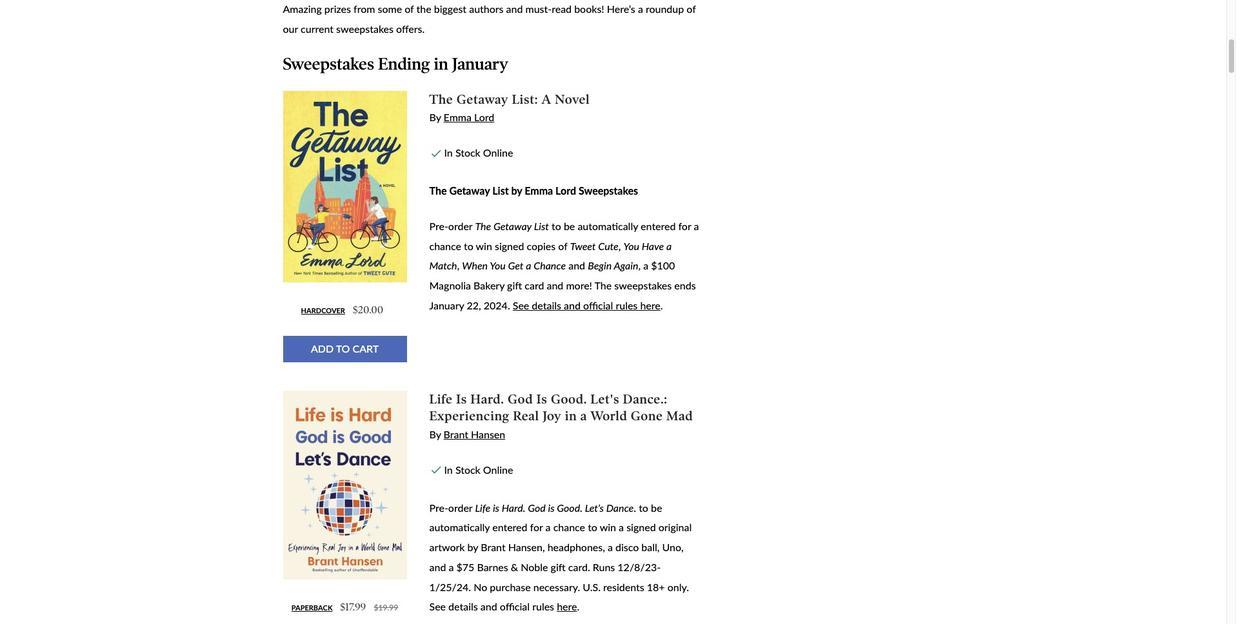 Task type: describe. For each thing, give the bounding box(es) containing it.
and up more!
[[569, 260, 585, 272]]

only.
[[668, 581, 689, 593]]

have
[[642, 240, 664, 252]]

pre-order the getaway list
[[429, 220, 549, 232]]

tweet
[[570, 240, 596, 252]]

2 is from the left
[[537, 391, 547, 407]]

stock for is
[[455, 464, 481, 476]]

for inside to be automatically entered for a chance to win signed copies of
[[678, 220, 691, 232]]

books!
[[574, 3, 604, 15]]

see details and official rules here link
[[513, 299, 661, 312]]

let's
[[591, 391, 620, 407]]

life inside life is hard. god is good. let's dance.: experiencing real joy in a world gone mad by brant hansen
[[429, 391, 453, 407]]

gone
[[631, 409, 663, 424]]

disco
[[616, 541, 639, 554]]

dance.:
[[623, 391, 667, 407]]

pre- for pre-order the getaway list
[[429, 220, 448, 232]]

a inside life is hard. god is good. let's dance.: experiencing real joy in a world gone mad by brant hansen
[[580, 409, 587, 424]]

. to be automatically entered for a chance to win a signed original artwork by brant hansen, headphones, a disco ball, uno, and a $75 barnes & noble gift card. runs 12/8/23- 1/25/24. no purchase necessary. u.s. residents 18+ only. see details and official rules
[[429, 502, 692, 613]]

rules inside . to be automatically entered for a chance to win a signed original artwork by brant hansen, headphones, a disco ball, uno, and a $75 barnes & noble gift card. runs 12/8/23- 1/25/24. no purchase necessary. u.s. residents 18+ only. see details and official rules
[[532, 601, 554, 613]]

and down more!
[[564, 299, 581, 312]]

0 horizontal spatial of
[[405, 3, 414, 15]]

0 vertical spatial january
[[452, 54, 508, 74]]

details inside . to be automatically entered for a chance to win a signed original artwork by brant hansen, headphones, a disco ball, uno, and a $75 barnes & noble gift card. runs 12/8/23- 1/25/24. no purchase necessary. u.s. residents 18+ only. see details and official rules
[[449, 601, 478, 613]]

0 horizontal spatial here
[[557, 601, 577, 613]]

paperback
[[291, 604, 333, 612]]

. inside . to be automatically entered for a chance to win a signed original artwork by brant hansen, headphones, a disco ball, uno, and a $75 barnes & noble gift card. runs 12/8/23- 1/25/24. no purchase necessary. u.s. residents 18+ only. see details and official rules
[[634, 502, 636, 514]]

add
[[311, 343, 334, 355]]

in stock online for is
[[444, 464, 513, 476]]

2 horizontal spatial of
[[687, 3, 696, 15]]

entered inside to be automatically entered for a chance to win signed copies of
[[641, 220, 676, 232]]

add to cart
[[311, 343, 379, 355]]

offers.
[[396, 22, 425, 35]]

order for the
[[448, 220, 473, 232]]

sweepstakes inside amazing prizes from some of the biggest authors and must-read books! here's a roundup of our current sweepstakes offers.
[[336, 22, 394, 35]]

ball,
[[642, 541, 660, 554]]

you have a match
[[429, 240, 672, 272]]

u.s.
[[583, 581, 601, 593]]

amazing
[[283, 3, 322, 15]]

of inside to be automatically entered for a chance to win signed copies of
[[558, 240, 568, 252]]

let's
[[585, 502, 604, 514]]

roundup
[[646, 3, 684, 15]]

magnolia
[[429, 279, 471, 292]]

match
[[429, 260, 457, 272]]

2 is from the left
[[548, 502, 555, 514]]

read
[[552, 3, 572, 15]]

life is hard. god is good. let's dance.: experiencing real joy in a world gone mad link
[[429, 391, 693, 424]]

1 vertical spatial god
[[528, 502, 546, 514]]

signed inside . to be automatically entered for a chance to win a signed original artwork by brant hansen, headphones, a disco ball, uno, and a $75 barnes & noble gift card. runs 12/8/23- 1/25/24. no purchase necessary. u.s. residents 18+ only. see details and official rules
[[627, 522, 656, 534]]

a
[[542, 92, 551, 107]]

list:
[[512, 92, 538, 107]]

january inside the , a $100 magnolia bakery gift card and more! the sweepstakes ends january 22, 2024.
[[429, 299, 464, 312]]

to up when in the left top of the page
[[464, 240, 473, 252]]

0 vertical spatial see
[[513, 299, 529, 312]]

lord inside the getaway list: a novel by emma lord
[[474, 111, 494, 124]]

to down let's
[[588, 522, 597, 534]]

22,
[[467, 299, 481, 312]]

to be automatically entered for a chance to win signed copies of
[[429, 220, 699, 252]]

cute
[[598, 240, 619, 252]]

barnes
[[477, 561, 508, 574]]

online for hard.
[[483, 464, 513, 476]]

see inside . to be automatically entered for a chance to win a signed original artwork by brant hansen, headphones, a disco ball, uno, and a $75 barnes & noble gift card. runs 12/8/23- 1/25/24. no purchase necessary. u.s. residents 18+ only. see details and official rules
[[429, 601, 446, 613]]

cart
[[353, 343, 379, 355]]

a left $75
[[449, 561, 454, 574]]

1 vertical spatial sweepstakes
[[579, 185, 638, 197]]

brant inside life is hard. god is good. let's dance.: experiencing real joy in a world gone mad by brant hansen
[[444, 428, 468, 441]]

amazing prizes from some of the biggest authors and must-read books! here's a roundup of our current sweepstakes offers.
[[283, 3, 696, 35]]

hansen
[[471, 428, 505, 441]]

in for life is hard. god is good. let's dance.: experiencing real joy in a world gone mad
[[444, 464, 453, 476]]

again
[[614, 260, 638, 272]]

online for list:
[[483, 147, 513, 159]]

0 vertical spatial by
[[511, 185, 522, 197]]

order for life
[[448, 502, 473, 514]]

copies
[[527, 240, 556, 252]]

a down dance
[[619, 522, 624, 534]]

bakery
[[474, 279, 505, 292]]

2 vertical spatial getaway
[[494, 220, 532, 232]]

experiencing
[[429, 409, 510, 424]]

hard. inside life is hard. god is good. let's dance.: experiencing real joy in a world gone mad by brant hansen
[[471, 391, 504, 407]]

12/8/23-
[[618, 561, 661, 574]]

in stock online for getaway
[[444, 147, 513, 159]]

the up when in the left top of the page
[[475, 220, 491, 232]]

1 horizontal spatial details
[[532, 299, 561, 312]]

for inside . to be automatically entered for a chance to win a signed original artwork by brant hansen, headphones, a disco ball, uno, and a $75 barnes & noble gift card. runs 12/8/23- 1/25/24. no purchase necessary. u.s. residents 18+ only. see details and official rules
[[530, 522, 543, 534]]

get
[[508, 260, 524, 272]]

noble
[[521, 561, 548, 574]]

in for the getaway list: a novel
[[444, 147, 453, 159]]

hardcover
[[301, 307, 345, 315]]

be inside . to be automatically entered for a chance to win a signed original artwork by brant hansen, headphones, a disco ball, uno, and a $75 barnes & noble gift card. runs 12/8/23- 1/25/24. no purchase necessary. u.s. residents 18+ only. see details and official rules
[[651, 502, 662, 514]]

sweepstakes ending in january
[[283, 54, 508, 74]]

brant inside . to be automatically entered for a chance to win a signed original artwork by brant hansen, headphones, a disco ball, uno, and a $75 barnes & noble gift card. runs 12/8/23- 1/25/24. no purchase necessary. u.s. residents 18+ only. see details and official rules
[[481, 541, 506, 554]]

automatically inside to be automatically entered for a chance to win signed copies of
[[578, 220, 638, 232]]

brant hansen link
[[444, 428, 505, 441]]

headphones,
[[548, 541, 605, 554]]

$75
[[456, 561, 474, 574]]

in inside life is hard. god is good. let's dance.: experiencing real joy in a world gone mad by brant hansen
[[565, 409, 577, 424]]

necessary.
[[533, 581, 580, 593]]

0 vertical spatial list
[[492, 185, 509, 197]]

purchase
[[490, 581, 531, 593]]

more!
[[566, 279, 592, 292]]

original
[[659, 522, 692, 534]]

0 horizontal spatial sweepstakes
[[283, 54, 374, 74]]

add to cart button
[[283, 336, 407, 362]]

0 vertical spatial here
[[640, 299, 661, 312]]

2 vertical spatial .
[[577, 601, 580, 613]]

a inside you have a match
[[666, 240, 672, 252]]

hansen,
[[508, 541, 545, 554]]

ends
[[674, 279, 696, 292]]

a left disco
[[608, 541, 613, 554]]

gift inside . to be automatically entered for a chance to win a signed original artwork by brant hansen, headphones, a disco ball, uno, and a $75 barnes & noble gift card. runs 12/8/23- 1/25/24. no purchase necessary. u.s. residents 18+ only. see details and official rules
[[551, 561, 566, 574]]

emma lord link
[[444, 111, 494, 124]]

the
[[416, 3, 431, 15]]

pre-order life is hard. god is good. let's dance
[[429, 502, 634, 514]]

world
[[591, 409, 627, 424]]

$17.99
[[340, 601, 366, 614]]

artwork
[[429, 541, 465, 554]]

18+
[[647, 581, 665, 593]]

0 vertical spatial in
[[434, 54, 448, 74]]

a inside amazing prizes from some of the biggest authors and must-read books! here's a roundup of our current sweepstakes offers.
[[638, 3, 643, 15]]

1 vertical spatial hard.
[[502, 502, 525, 514]]

1 horizontal spatial ,
[[619, 240, 621, 252]]

biggest
[[434, 3, 467, 15]]

the getaway list: a novel by emma lord
[[429, 92, 590, 124]]

novel
[[555, 92, 590, 107]]

to right dance
[[639, 502, 648, 514]]

current
[[301, 22, 334, 35]]

1 horizontal spatial rules
[[616, 299, 638, 312]]

$19.99
[[374, 603, 398, 613]]

1 vertical spatial lord
[[556, 185, 576, 197]]

getaway for list:
[[457, 92, 508, 107]]

from
[[354, 3, 375, 15]]

ending
[[378, 54, 430, 74]]

card
[[525, 279, 544, 292]]

to up copies
[[552, 220, 561, 232]]

no
[[474, 581, 487, 593]]

and inside amazing prizes from some of the biggest authors and must-read books! here's a roundup of our current sweepstakes offers.
[[506, 3, 523, 15]]

here link
[[557, 601, 577, 613]]



Task type: locate. For each thing, give the bounding box(es) containing it.
1 horizontal spatial emma
[[525, 185, 553, 197]]

0 horizontal spatial is
[[493, 502, 499, 514]]

stock down emma lord link
[[455, 147, 481, 159]]

by inside . to be automatically entered for a chance to win a signed original artwork by brant hansen, headphones, a disco ball, uno, and a $75 barnes & noble gift card. runs 12/8/23- 1/25/24. no purchase necessary. u.s. residents 18+ only. see details and official rules
[[468, 541, 478, 554]]

prizes
[[324, 3, 351, 15]]

pre- up artwork
[[429, 502, 448, 514]]

win down dance
[[600, 522, 616, 534]]

mad
[[667, 409, 693, 424]]

in right joy
[[565, 409, 577, 424]]

sweepstakes
[[283, 54, 374, 74], [579, 185, 638, 197]]

1/25/24.
[[429, 581, 471, 593]]

getaway up pre-order the getaway list
[[449, 185, 490, 197]]

0 vertical spatial god
[[508, 391, 533, 407]]

1 order from the top
[[448, 220, 473, 232]]

entered up hansen,
[[492, 522, 527, 534]]

god up real at the left of the page
[[508, 391, 533, 407]]

of left the
[[405, 3, 414, 15]]

1 vertical spatial online
[[483, 464, 513, 476]]

0 vertical spatial in stock online
[[444, 147, 513, 159]]

in stock online
[[444, 147, 513, 159], [444, 464, 513, 476]]

by down "experiencing"
[[429, 428, 441, 441]]

is up barnes
[[493, 502, 499, 514]]

1 horizontal spatial sweepstakes
[[614, 279, 672, 292]]

chance up match
[[429, 240, 461, 252]]

2024.
[[484, 299, 510, 312]]

0 horizontal spatial gift
[[507, 279, 522, 292]]

0 horizontal spatial list
[[492, 185, 509, 197]]

rules down again
[[616, 299, 638, 312]]

gift up necessary.
[[551, 561, 566, 574]]

1 horizontal spatial brant
[[481, 541, 506, 554]]

1 vertical spatial win
[[600, 522, 616, 534]]

by up $75
[[468, 541, 478, 554]]

the inside the getaway list: a novel by emma lord
[[429, 92, 453, 107]]

a left '$100' at the top
[[643, 260, 649, 272]]

in stock online down brant hansen link
[[444, 464, 513, 476]]

getaway up copies
[[494, 220, 532, 232]]

runs
[[593, 561, 615, 574]]

1 vertical spatial in
[[565, 409, 577, 424]]

0 vertical spatial emma
[[444, 111, 472, 124]]

be up original
[[651, 502, 662, 514]]

life up "experiencing"
[[429, 391, 453, 407]]

0 horizontal spatial sweepstakes
[[336, 22, 394, 35]]

1 horizontal spatial signed
[[627, 522, 656, 534]]

tweet cute ,
[[570, 240, 624, 252]]

1 online from the top
[[483, 147, 513, 159]]

and down artwork
[[429, 561, 446, 574]]

1 horizontal spatial lord
[[556, 185, 576, 197]]

see details and official rules here .
[[513, 299, 663, 312]]

hard. up hansen,
[[502, 502, 525, 514]]

win inside . to be automatically entered for a chance to win a signed original artwork by brant hansen, headphones, a disco ball, uno, and a $75 barnes & noble gift card. runs 12/8/23- 1/25/24. no purchase necessary. u.s. residents 18+ only. see details and official rules
[[600, 522, 616, 534]]

1 in stock online from the top
[[444, 147, 513, 159]]

, inside the , a $100 magnolia bakery gift card and more! the sweepstakes ends january 22, 2024.
[[638, 260, 641, 272]]

god
[[508, 391, 533, 407], [528, 502, 546, 514]]

emma down the getaway list: a novel link
[[444, 111, 472, 124]]

0 vertical spatial life
[[429, 391, 453, 407]]

1 horizontal spatial list
[[534, 220, 549, 232]]

sweepstakes down again
[[614, 279, 672, 292]]

you inside you have a match
[[624, 240, 639, 252]]

chance inside to be automatically entered for a chance to win signed copies of
[[429, 240, 461, 252]]

0 vertical spatial sweepstakes
[[336, 22, 394, 35]]

be up tweet
[[564, 220, 575, 232]]

emma
[[444, 111, 472, 124], [525, 185, 553, 197]]

0 vertical spatial entered
[[641, 220, 676, 232]]

brant up barnes
[[481, 541, 506, 554]]

list
[[492, 185, 509, 197], [534, 220, 549, 232]]

0 horizontal spatial automatically
[[429, 522, 490, 534]]

list up pre-order the getaway list
[[492, 185, 509, 197]]

0 vertical spatial signed
[[495, 240, 524, 252]]

1 horizontal spatial official
[[583, 299, 613, 312]]

pre- up match
[[429, 220, 448, 232]]

a inside to be automatically entered for a chance to win signed copies of
[[694, 220, 699, 232]]

the getaway list by emma lord sweepstakes
[[429, 185, 638, 197]]

in right ending
[[434, 54, 448, 74]]

stock
[[455, 147, 481, 159], [455, 464, 481, 476]]

sweepstakes down from
[[336, 22, 394, 35]]

for down pre-order life is hard. god is good. let's dance
[[530, 522, 543, 534]]

1 vertical spatial stock
[[455, 464, 481, 476]]

automatically up artwork
[[429, 522, 490, 534]]

must-
[[526, 3, 552, 15]]

and down the chance
[[547, 279, 564, 292]]

by inside the getaway list: a novel by emma lord
[[429, 111, 441, 124]]

signed inside to be automatically entered for a chance to win signed copies of
[[495, 240, 524, 252]]

you up again
[[624, 240, 639, 252]]

signed up get
[[495, 240, 524, 252]]

january up the getaway list: a novel link
[[452, 54, 508, 74]]

details down 1/25/24.
[[449, 601, 478, 613]]

is
[[456, 391, 467, 407], [537, 391, 547, 407]]

win inside to be automatically entered for a chance to win signed copies of
[[476, 240, 492, 252]]

is
[[493, 502, 499, 514], [548, 502, 555, 514]]

be inside to be automatically entered for a chance to win signed copies of
[[564, 220, 575, 232]]

sweepstakes inside the , a $100 magnolia bakery gift card and more! the sweepstakes ends january 22, 2024.
[[614, 279, 672, 292]]

sweepstakes up cute
[[579, 185, 638, 197]]

0 horizontal spatial chance
[[429, 240, 461, 252]]

brant down "experiencing"
[[444, 428, 468, 441]]

chance
[[429, 240, 461, 252], [553, 522, 585, 534]]

automatically inside . to be automatically entered for a chance to win a signed original artwork by brant hansen, headphones, a disco ball, uno, and a $75 barnes & noble gift card. runs 12/8/23- 1/25/24. no purchase necessary. u.s. residents 18+ only. see details and official rules
[[429, 522, 490, 534]]

0 horizontal spatial be
[[564, 220, 575, 232]]

is up joy
[[537, 391, 547, 407]]

sweepstakes down current
[[283, 54, 374, 74]]

rules left the here link
[[532, 601, 554, 613]]

dance
[[606, 502, 634, 514]]

pre-
[[429, 220, 448, 232], [429, 502, 448, 514]]

0 vertical spatial rules
[[616, 299, 638, 312]]

1 horizontal spatial is
[[537, 391, 547, 407]]

the getaway list: a novel image
[[283, 91, 407, 283]]

automatically up cute
[[578, 220, 638, 232]]

is up "experiencing"
[[456, 391, 467, 407]]

2 online from the top
[[483, 464, 513, 476]]

hard.
[[471, 391, 504, 407], [502, 502, 525, 514]]

chance
[[534, 260, 566, 272]]

order up when in the left top of the page
[[448, 220, 473, 232]]

by inside life is hard. god is good. let's dance.: experiencing real joy in a world gone mad by brant hansen
[[429, 428, 441, 441]]

sweepstakes
[[336, 22, 394, 35], [614, 279, 672, 292]]

win
[[476, 240, 492, 252], [600, 522, 616, 534]]

0 horizontal spatial you
[[490, 260, 506, 272]]

, a $100 magnolia bakery gift card and more! the sweepstakes ends january 22, 2024.
[[429, 260, 696, 312]]

1 horizontal spatial automatically
[[578, 220, 638, 232]]

gift
[[507, 279, 522, 292], [551, 561, 566, 574]]

when
[[462, 260, 488, 272]]

0 vertical spatial online
[[483, 147, 513, 159]]

chance up the headphones,
[[553, 522, 585, 534]]

the up pre-order the getaway list
[[429, 185, 447, 197]]

0 horizontal spatial .
[[577, 601, 580, 613]]

1 horizontal spatial is
[[548, 502, 555, 514]]

god inside life is hard. god is good. let's dance.: experiencing real joy in a world gone mad by brant hansen
[[508, 391, 533, 407]]

a right get
[[526, 260, 531, 272]]

be
[[564, 220, 575, 232], [651, 502, 662, 514]]

order up artwork
[[448, 502, 473, 514]]

1 is from the left
[[456, 391, 467, 407]]

1 vertical spatial order
[[448, 502, 473, 514]]

0 vertical spatial pre-
[[429, 220, 448, 232]]

1 vertical spatial list
[[534, 220, 549, 232]]

1 horizontal spatial see
[[513, 299, 529, 312]]

1 vertical spatial details
[[449, 601, 478, 613]]

1 is from the left
[[493, 502, 499, 514]]

. down '$100' at the top
[[661, 299, 663, 312]]

getaway inside the getaway list: a novel by emma lord
[[457, 92, 508, 107]]

1 horizontal spatial for
[[678, 220, 691, 232]]

1 vertical spatial chance
[[553, 522, 585, 534]]

entered up have
[[641, 220, 676, 232]]

residents
[[603, 581, 644, 593]]

,
[[619, 240, 621, 252], [457, 260, 459, 272], [638, 260, 641, 272]]

0 vertical spatial order
[[448, 220, 473, 232]]

. down necessary.
[[577, 601, 580, 613]]

2 horizontal spatial ,
[[638, 260, 641, 272]]

0 vertical spatial automatically
[[578, 220, 638, 232]]

a inside the , a $100 magnolia bakery gift card and more! the sweepstakes ends january 22, 2024.
[[643, 260, 649, 272]]

0 horizontal spatial in
[[434, 54, 448, 74]]

1 horizontal spatial here
[[640, 299, 661, 312]]

life
[[429, 391, 453, 407], [475, 502, 491, 514]]

a up ends
[[694, 220, 699, 232]]

getaway for list
[[449, 185, 490, 197]]

1 vertical spatial pre-
[[429, 502, 448, 514]]

begin
[[588, 260, 612, 272]]

good. inside life is hard. god is good. let's dance.: experiencing real joy in a world gone mad by brant hansen
[[551, 391, 587, 407]]

official down more!
[[583, 299, 613, 312]]

, for , a $100 magnolia bakery gift card and more! the sweepstakes ends january 22, 2024.
[[638, 260, 641, 272]]

1 vertical spatial .
[[634, 502, 636, 514]]

0 vertical spatial lord
[[474, 111, 494, 124]]

some
[[378, 3, 402, 15]]

order
[[448, 220, 473, 232], [448, 502, 473, 514]]

emma inside the getaway list: a novel by emma lord
[[444, 111, 472, 124]]

0 horizontal spatial official
[[500, 601, 530, 613]]

by left emma lord link
[[429, 111, 441, 124]]

2 horizontal spatial .
[[661, 299, 663, 312]]

gift left card
[[507, 279, 522, 292]]

brant
[[444, 428, 468, 441], [481, 541, 506, 554]]

getaway up emma lord link
[[457, 92, 508, 107]]

1 vertical spatial emma
[[525, 185, 553, 197]]

good. left let's
[[557, 502, 583, 514]]

2 by from the top
[[429, 428, 441, 441]]

1 vertical spatial by
[[429, 428, 441, 441]]

emma up to be automatically entered for a chance to win signed copies of
[[525, 185, 553, 197]]

2 in stock online from the top
[[444, 464, 513, 476]]

joy
[[543, 409, 562, 424]]

1 vertical spatial by
[[468, 541, 478, 554]]

see
[[513, 299, 529, 312], [429, 601, 446, 613]]

lord up to be automatically entered for a chance to win signed copies of
[[556, 185, 576, 197]]

here .
[[557, 601, 580, 613]]

&
[[511, 561, 518, 574]]

, left '$100' at the top
[[638, 260, 641, 272]]

1 vertical spatial entered
[[492, 522, 527, 534]]

0 horizontal spatial for
[[530, 522, 543, 534]]

0 vertical spatial stock
[[455, 147, 481, 159]]

the down begin
[[595, 279, 612, 292]]

1 vertical spatial see
[[429, 601, 446, 613]]

life up barnes
[[475, 502, 491, 514]]

2 pre- from the top
[[429, 502, 448, 514]]

1 vertical spatial automatically
[[429, 522, 490, 534]]

1 vertical spatial getaway
[[449, 185, 490, 197]]

rules
[[616, 299, 638, 312], [532, 601, 554, 613]]

list up copies
[[534, 220, 549, 232]]

life is hard. god is good. let's dance.: experiencing real joy in a world gone mad by brant hansen
[[429, 391, 693, 441]]

0 vertical spatial be
[[564, 220, 575, 232]]

by up pre-order the getaway list
[[511, 185, 522, 197]]

0 vertical spatial brant
[[444, 428, 468, 441]]

0 vertical spatial .
[[661, 299, 663, 312]]

1 vertical spatial for
[[530, 522, 543, 534]]

details
[[532, 299, 561, 312], [449, 601, 478, 613]]

0 horizontal spatial win
[[476, 240, 492, 252]]

0 vertical spatial win
[[476, 240, 492, 252]]

win down pre-order the getaway list
[[476, 240, 492, 252]]

hard. up "experiencing"
[[471, 391, 504, 407]]

1 horizontal spatial life
[[475, 502, 491, 514]]

and inside the , a $100 magnolia bakery gift card and more! the sweepstakes ends january 22, 2024.
[[547, 279, 564, 292]]

here's
[[607, 3, 635, 15]]

see down card
[[513, 299, 529, 312]]

good. up joy
[[551, 391, 587, 407]]

the
[[429, 92, 453, 107], [429, 185, 447, 197], [475, 220, 491, 232], [595, 279, 612, 292]]

the getaway list: a novel link
[[429, 92, 590, 107]]

1 in from the top
[[444, 147, 453, 159]]

1 horizontal spatial by
[[511, 185, 522, 197]]

real
[[513, 409, 539, 424]]

1 horizontal spatial chance
[[553, 522, 585, 534]]

2 stock from the top
[[455, 464, 481, 476]]

1 horizontal spatial entered
[[641, 220, 676, 232]]

, for , when you get a chance and begin again
[[457, 260, 459, 272]]

online down emma lord link
[[483, 147, 513, 159]]

0 vertical spatial official
[[583, 299, 613, 312]]

in
[[444, 147, 453, 159], [444, 464, 453, 476]]

0 vertical spatial in
[[444, 147, 453, 159]]

0 horizontal spatial signed
[[495, 240, 524, 252]]

0 horizontal spatial emma
[[444, 111, 472, 124]]

in down brant hansen link
[[444, 464, 453, 476]]

, left when in the left top of the page
[[457, 260, 459, 272]]

1 vertical spatial gift
[[551, 561, 566, 574]]

the inside the , a $100 magnolia bakery gift card and more! the sweepstakes ends january 22, 2024.
[[595, 279, 612, 292]]

signed up ball,
[[627, 522, 656, 534]]

for
[[678, 220, 691, 232], [530, 522, 543, 534]]

is left let's
[[548, 502, 555, 514]]

0 vertical spatial by
[[429, 111, 441, 124]]

1 stock from the top
[[455, 147, 481, 159]]

$100
[[651, 260, 675, 272]]

of
[[405, 3, 414, 15], [687, 3, 696, 15], [558, 240, 568, 252]]

0 horizontal spatial rules
[[532, 601, 554, 613]]

and left must-
[[506, 3, 523, 15]]

.
[[661, 299, 663, 312], [634, 502, 636, 514], [577, 601, 580, 613]]

, up again
[[619, 240, 621, 252]]

january down magnolia
[[429, 299, 464, 312]]

1 vertical spatial january
[[429, 299, 464, 312]]

entered inside . to be automatically entered for a chance to win a signed original artwork by brant hansen, headphones, a disco ball, uno, and a $75 barnes & noble gift card. runs 12/8/23- 1/25/24. no purchase necessary. u.s. residents 18+ only. see details and official rules
[[492, 522, 527, 534]]

2 order from the top
[[448, 502, 473, 514]]

a down pre-order life is hard. god is good. let's dance
[[546, 522, 551, 534]]

0 vertical spatial chance
[[429, 240, 461, 252]]

1 horizontal spatial gift
[[551, 561, 566, 574]]

0 vertical spatial for
[[678, 220, 691, 232]]

1 vertical spatial good.
[[557, 502, 583, 514]]

0 horizontal spatial details
[[449, 601, 478, 613]]

details down card
[[532, 299, 561, 312]]

by
[[511, 185, 522, 197], [468, 541, 478, 554]]

see down 1/25/24.
[[429, 601, 446, 613]]

here down necessary.
[[557, 601, 577, 613]]

card.
[[568, 561, 590, 574]]

2 in from the top
[[444, 464, 453, 476]]

0 horizontal spatial ,
[[457, 260, 459, 272]]

1 horizontal spatial sweepstakes
[[579, 185, 638, 197]]

and down no
[[481, 601, 497, 613]]

to
[[336, 343, 350, 355]]

online down the hansen
[[483, 464, 513, 476]]

1 vertical spatial you
[[490, 260, 506, 272]]

1 vertical spatial official
[[500, 601, 530, 613]]

in stock online down emma lord link
[[444, 147, 513, 159]]

official inside . to be automatically entered for a chance to win a signed original artwork by brant hansen, headphones, a disco ball, uno, and a $75 barnes & noble gift card. runs 12/8/23- 1/25/24. no purchase necessary. u.s. residents 18+ only. see details and official rules
[[500, 601, 530, 613]]

stock for getaway
[[455, 147, 481, 159]]

here
[[640, 299, 661, 312], [557, 601, 577, 613]]

a right here's
[[638, 3, 643, 15]]

chance inside . to be automatically entered for a chance to win a signed original artwork by brant hansen, headphones, a disco ball, uno, and a $75 barnes & noble gift card. runs 12/8/23- 1/25/24. no purchase necessary. u.s. residents 18+ only. see details and official rules
[[553, 522, 585, 534]]

1 horizontal spatial win
[[600, 522, 616, 534]]

0 vertical spatial details
[[532, 299, 561, 312]]

the up emma lord link
[[429, 92, 453, 107]]

uno,
[[662, 541, 684, 554]]

1 by from the top
[[429, 111, 441, 124]]

you left get
[[490, 260, 506, 272]]

gift inside the , a $100 magnolia bakery gift card and more! the sweepstakes ends january 22, 2024.
[[507, 279, 522, 292]]

god up hansen,
[[528, 502, 546, 514]]

0 horizontal spatial by
[[468, 541, 478, 554]]

0 horizontal spatial life
[[429, 391, 453, 407]]

. up disco
[[634, 502, 636, 514]]

pre- for pre-order life is hard. god is good. let's dance
[[429, 502, 448, 514]]

life is hard. god is good. let's dance.: experiencing real joy in a world gone mad image
[[283, 391, 407, 580]]

1 pre- from the top
[[429, 220, 448, 232]]

our
[[283, 22, 298, 35]]

of right roundup
[[687, 3, 696, 15]]

$20.00
[[353, 304, 384, 316]]

authors
[[469, 3, 504, 15]]

lord down the getaway list: a novel link
[[474, 111, 494, 124]]

in down emma lord link
[[444, 147, 453, 159]]



Task type: vqa. For each thing, say whether or not it's contained in the screenshot.
Signed within the . TO BE AUTOMATICALLY ENTERED FOR A CHANCE TO WIN A SIGNED ORIGINAL ARTWORK BY BRANT HANSEN, HEADPHONES, A DISCO BALL, UNO, AND A $75 BARNES & NOBLE GIFT CARD. RUNS 12/8/23- 1/25/24. NO PURCHASE NECESSARY. U.S. RESIDENTS 18+ ONLY. SEE DETAILS AND OFFICIAL RULES
yes



